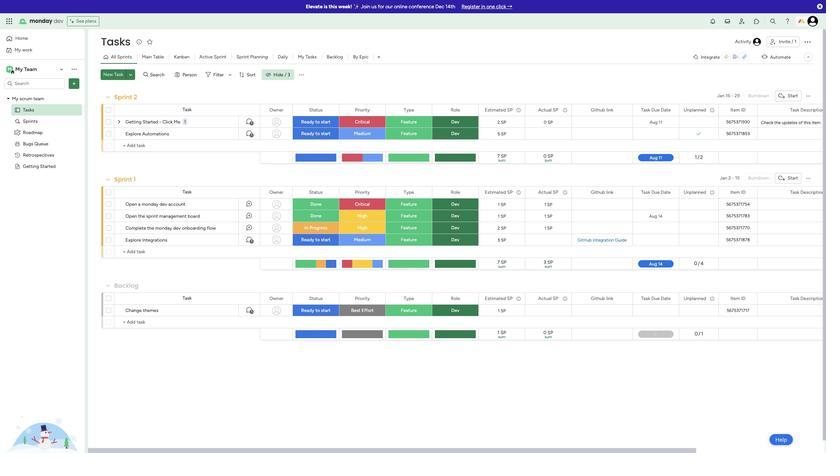 Task type: locate. For each thing, give the bounding box(es) containing it.
0 vertical spatial github link
[[591, 107, 614, 113]]

- for 1
[[733, 175, 735, 181]]

- inside button
[[732, 93, 734, 99]]

integrations
[[142, 238, 167, 243]]

/ for 1 / 2
[[698, 155, 700, 161]]

2 date from the top
[[661, 190, 671, 195]]

critical
[[355, 119, 370, 125], [355, 202, 370, 207]]

owner for 1st owner "field" from the bottom of the page
[[270, 296, 284, 301]]

started for getting started
[[40, 164, 56, 169]]

0 vertical spatial item id field
[[729, 106, 748, 114]]

monday up home button
[[30, 17, 52, 25]]

aug for aug 11
[[650, 120, 658, 125]]

1 due from the top
[[652, 107, 660, 113]]

0 horizontal spatial column information image
[[516, 190, 522, 195]]

1 7 sp sum from the top
[[498, 153, 507, 163]]

1 ready to start from the top
[[301, 119, 331, 125]]

done
[[311, 202, 322, 207], [311, 213, 322, 219]]

2 vertical spatial role
[[451, 296, 460, 301]]

1 vertical spatial getting
[[23, 164, 39, 169]]

notifications image
[[710, 18, 717, 25]]

5675371930
[[727, 120, 750, 125]]

item up 5675371754
[[731, 190, 741, 195]]

3 item id field from the top
[[729, 295, 748, 302]]

sprint inside active sprint button
[[214, 54, 227, 60]]

menu image
[[298, 71, 305, 78], [806, 93, 811, 99]]

type for third type field from the bottom
[[404, 107, 414, 113]]

invite members image
[[739, 18, 746, 25]]

date for second task due date field from the bottom
[[661, 190, 671, 195]]

my for my team
[[15, 66, 23, 72]]

lottie animation element
[[0, 386, 85, 453]]

0 vertical spatial 7
[[498, 153, 500, 159]]

2 actual sp field from the top
[[537, 189, 560, 196]]

1 inside "field"
[[134, 175, 136, 184]]

0 vertical spatial task due date field
[[640, 106, 673, 114]]

1 vertical spatial priority field
[[354, 189, 372, 196]]

- left 15
[[733, 175, 735, 181]]

getting down retrospectives
[[23, 164, 39, 169]]

5 dev from the top
[[452, 225, 460, 231]]

public board image
[[14, 107, 21, 113], [14, 163, 21, 170]]

2 sp up 5 sp
[[498, 120, 506, 125]]

1 vertical spatial priority
[[355, 190, 370, 195]]

sprints inside list box
[[23, 118, 38, 124]]

explore for explore automations
[[126, 131, 141, 137]]

1 horizontal spatial started
[[143, 119, 158, 125]]

2 open from the top
[[126, 214, 137, 219]]

active sprint button
[[195, 52, 232, 62]]

estimated sp
[[485, 107, 513, 113], [485, 190, 513, 195], [485, 296, 513, 301]]

2 unplanned from the top
[[684, 190, 707, 195]]

3 role from the top
[[451, 296, 460, 301]]

1 vertical spatial 3
[[498, 238, 500, 243]]

Task Description field
[[789, 106, 827, 114], [789, 189, 827, 196], [789, 295, 827, 302]]

2 vertical spatial estimated sp
[[485, 296, 513, 301]]

1 vertical spatial 7
[[498, 260, 500, 265]]

1 vertical spatial aug
[[650, 214, 657, 219]]

aug left 11
[[650, 120, 658, 125]]

column information image
[[516, 107, 522, 113], [563, 107, 568, 113], [710, 107, 715, 113], [563, 190, 568, 195], [516, 296, 522, 301], [563, 296, 568, 301], [710, 296, 715, 301]]

5675371853
[[727, 131, 750, 136]]

5675371770
[[727, 226, 750, 231]]

2 + add task text field from the top
[[118, 319, 257, 327]]

14
[[659, 214, 663, 219]]

my right workspace icon
[[15, 66, 23, 72]]

backlog inside backlog button
[[327, 54, 343, 60]]

jan left 15
[[720, 175, 728, 181]]

explore left automations
[[126, 131, 141, 137]]

3 estimated sp from the top
[[485, 296, 513, 301]]

7 sp sum for 3's + add task text box
[[498, 260, 507, 269]]

item id field up 5675371717 at the right of page
[[729, 295, 748, 302]]

person
[[183, 72, 197, 78]]

0 vertical spatial + add task text field
[[118, 248, 257, 256]]

onboarding
[[182, 226, 206, 231]]

due for second task due date field from the bottom
[[652, 190, 660, 195]]

1 github link from the top
[[591, 107, 614, 113]]

open up complete
[[126, 214, 137, 219]]

sprints inside button
[[117, 54, 132, 60]]

workspace image
[[6, 66, 13, 73]]

start button for sprint 1
[[775, 173, 802, 184]]

start up check the updates of this item in the top right of the page
[[788, 93, 799, 99]]

0 vertical spatial task description field
[[789, 106, 827, 114]]

Task Due Date field
[[640, 106, 673, 114], [640, 189, 673, 196], [640, 295, 673, 302]]

the down sprint
[[147, 226, 154, 231]]

+ Add task text field
[[118, 142, 257, 150]]

2 vertical spatial task description
[[791, 296, 825, 301]]

7 sp sum down 5 sp
[[498, 153, 507, 163]]

1 horizontal spatial this
[[804, 120, 811, 125]]

sort button
[[236, 69, 260, 80]]

my right daily
[[298, 54, 304, 60]]

0 vertical spatial 2 sp
[[498, 120, 506, 125]]

3 type from the top
[[404, 296, 414, 301]]

1 vertical spatial unplanned
[[684, 190, 707, 195]]

role for 1st role field from the bottom of the page
[[451, 296, 460, 301]]

item id field up 5675371754
[[729, 189, 748, 196]]

backlog up change
[[114, 282, 139, 290]]

the left sprint
[[138, 214, 145, 219]]

sprint 1
[[114, 175, 136, 184]]

estimated
[[485, 107, 506, 113], [485, 190, 506, 195], [485, 296, 506, 301]]

backlog for backlog field
[[114, 282, 139, 290]]

2 owner field from the top
[[268, 189, 285, 196]]

1 vertical spatial status
[[309, 190, 323, 195]]

1 vertical spatial owner field
[[268, 189, 285, 196]]

column information image for first actual sp field from the top of the page
[[563, 107, 568, 113]]

1 task due date from the top
[[642, 107, 671, 113]]

1 vertical spatial item
[[731, 190, 741, 195]]

3 owner field from the top
[[268, 295, 285, 302]]

7 down 5 at the right top of page
[[498, 153, 500, 159]]

Estimated SP field
[[484, 106, 515, 114], [484, 189, 515, 196], [484, 295, 515, 302]]

column information image for unplanned
[[710, 190, 715, 195]]

type
[[404, 107, 414, 113], [404, 190, 414, 195], [404, 296, 414, 301]]

task due date for 1st task due date field from the bottom of the page
[[642, 296, 671, 301]]

0 horizontal spatial 3
[[288, 72, 290, 78]]

/
[[792, 39, 794, 45], [285, 72, 287, 78], [698, 155, 700, 161], [698, 261, 700, 267], [699, 331, 701, 337]]

guide
[[615, 238, 627, 243]]

inbox image
[[725, 18, 731, 25]]

item up 5675371930
[[731, 107, 741, 113]]

4
[[701, 261, 704, 267]]

0 vertical spatial id
[[742, 107, 746, 113]]

1 vertical spatial github link field
[[590, 189, 615, 196]]

1 vertical spatial estimated
[[485, 190, 506, 195]]

tasks down my scrum team
[[23, 107, 34, 113]]

updates
[[782, 120, 798, 125]]

workspace selection element
[[6, 65, 38, 74]]

2 sp up 3 sp
[[498, 226, 506, 231]]

jan left 16
[[718, 93, 725, 99]]

1 vertical spatial done
[[311, 213, 322, 219]]

2 github link from the top
[[591, 190, 614, 195]]

0 vertical spatial medium
[[354, 131, 371, 137]]

1 ready from the top
[[301, 119, 314, 125]]

1 type from the top
[[404, 107, 414, 113]]

tasks inside button
[[306, 54, 317, 60]]

2 vertical spatial github
[[591, 296, 606, 301]]

backlog left by at the top
[[327, 54, 343, 60]]

ready to start
[[301, 119, 331, 125], [301, 131, 331, 137], [301, 237, 331, 243], [301, 308, 331, 314]]

0 horizontal spatial menu image
[[298, 71, 305, 78]]

2 vertical spatial actual
[[539, 296, 552, 301]]

1 task description field from the top
[[789, 106, 827, 114]]

my left work
[[15, 47, 21, 53]]

id for 2nd item id field
[[742, 190, 746, 195]]

1 vertical spatial start button
[[775, 173, 802, 184]]

dev left see
[[54, 17, 63, 25]]

item id for 2nd item id field
[[731, 190, 746, 195]]

sprint planning button
[[232, 52, 273, 62]]

1 link from the top
[[607, 107, 614, 113]]

feature
[[401, 119, 417, 125], [401, 131, 417, 137], [401, 202, 417, 207], [401, 213, 417, 219], [401, 225, 417, 231], [401, 237, 417, 243], [401, 308, 417, 314]]

11
[[659, 120, 663, 125]]

click
[[163, 119, 173, 125]]

type for first type field from the bottom
[[404, 296, 414, 301]]

2 vertical spatial due
[[652, 296, 660, 301]]

sprint inside sprint planning button
[[237, 54, 249, 60]]

1 vertical spatial public board image
[[14, 163, 21, 170]]

2 vertical spatial description
[[801, 296, 825, 301]]

column information image for estimated sp
[[516, 190, 522, 195]]

0 vertical spatial 7 sp sum
[[498, 153, 507, 163]]

0 vertical spatial backlog
[[327, 54, 343, 60]]

task
[[114, 72, 123, 77], [183, 107, 192, 113], [642, 107, 651, 113], [791, 107, 800, 113], [183, 189, 192, 195], [642, 190, 651, 195], [791, 190, 800, 195], [183, 296, 192, 301], [642, 296, 651, 301], [791, 296, 800, 301]]

7 sp sum down 3 sp
[[498, 260, 507, 269]]

1
[[795, 39, 797, 45], [184, 120, 186, 124], [251, 121, 253, 125], [251, 133, 253, 137], [695, 155, 697, 161], [134, 175, 136, 184], [498, 202, 500, 207], [545, 202, 546, 207], [498, 214, 500, 219], [545, 214, 546, 219], [545, 226, 546, 231], [251, 240, 253, 244], [498, 308, 500, 313], [251, 310, 253, 314], [498, 330, 500, 336], [702, 331, 704, 337]]

in
[[482, 4, 486, 10]]

1 owner field from the top
[[268, 106, 285, 114]]

status for 3rd status field from the bottom
[[309, 107, 323, 113]]

sp
[[507, 107, 513, 113], [553, 107, 559, 113], [501, 120, 506, 125], [548, 120, 553, 125], [501, 131, 507, 136], [501, 153, 507, 159], [548, 153, 554, 159], [507, 190, 513, 195], [553, 190, 559, 195], [501, 202, 506, 207], [548, 202, 553, 207], [501, 214, 506, 219], [548, 214, 553, 219], [501, 226, 506, 231], [548, 226, 553, 231], [501, 238, 506, 243], [501, 260, 507, 265], [548, 260, 553, 265], [507, 296, 513, 301], [553, 296, 559, 301], [501, 308, 506, 313], [501, 330, 506, 336], [548, 330, 554, 336]]

1 vertical spatial task description
[[791, 190, 825, 195]]

menu image down my tasks button
[[298, 71, 305, 78]]

0 vertical spatial link
[[607, 107, 614, 113]]

1 type field from the top
[[402, 106, 416, 114]]

Unplanned field
[[683, 106, 708, 114], [683, 189, 708, 196], [683, 295, 708, 302]]

0 vertical spatial owner
[[270, 107, 284, 113]]

2
[[134, 93, 137, 101], [498, 120, 500, 125], [701, 155, 703, 161], [729, 175, 731, 181], [498, 226, 500, 231]]

explore for explore integrations
[[126, 238, 141, 243]]

2 vertical spatial -
[[733, 175, 735, 181]]

item id up 5675371717 at the right of page
[[731, 296, 746, 301]]

options image
[[804, 38, 812, 46], [71, 80, 77, 87], [330, 104, 335, 116], [423, 104, 428, 116], [469, 104, 474, 116], [516, 104, 521, 116], [670, 104, 675, 116], [710, 104, 714, 116], [376, 187, 381, 198], [423, 187, 428, 198], [469, 187, 474, 198], [670, 187, 675, 198], [283, 293, 288, 304], [376, 293, 381, 304], [516, 293, 521, 304], [710, 293, 714, 304]]

see plans button
[[67, 16, 99, 26]]

id up 5675371717 at the right of page
[[742, 296, 746, 301]]

Priority field
[[354, 106, 372, 114], [354, 189, 372, 196], [354, 295, 372, 302]]

0 horizontal spatial started
[[40, 164, 56, 169]]

link
[[607, 107, 614, 113], [607, 190, 614, 195], [607, 296, 614, 301]]

1 priority field from the top
[[354, 106, 372, 114]]

aug left 14
[[650, 214, 657, 219]]

item id up 5675371754
[[731, 190, 746, 195]]

2 vertical spatial status
[[309, 296, 323, 301]]

2 item id field from the top
[[729, 189, 748, 196]]

3 date from the top
[[661, 296, 671, 301]]

0 vertical spatial start
[[788, 93, 799, 99]]

sprints right all
[[117, 54, 132, 60]]

status for second status field from the top
[[309, 190, 323, 195]]

2 7 sp sum from the top
[[498, 260, 507, 269]]

item id up 5675371930
[[731, 107, 746, 113]]

open left a in the left top of the page
[[126, 202, 137, 207]]

Status field
[[308, 106, 325, 114], [308, 189, 325, 196], [308, 295, 325, 302]]

5675371754
[[727, 202, 750, 207]]

0 vertical spatial public board image
[[14, 107, 21, 113]]

0 vertical spatial actual sp field
[[537, 106, 560, 114]]

2 vertical spatial owner field
[[268, 295, 285, 302]]

2 dev from the top
[[452, 131, 460, 137]]

3 sp
[[498, 238, 506, 243]]

queue
[[34, 141, 48, 147]]

active sprint
[[200, 54, 227, 60]]

2 vertical spatial actual sp field
[[537, 295, 560, 302]]

started
[[143, 119, 158, 125], [40, 164, 56, 169]]

1 vertical spatial start
[[788, 175, 799, 181]]

2 role from the top
[[451, 190, 460, 195]]

4 feature from the top
[[401, 213, 417, 219]]

3 link from the top
[[607, 296, 614, 301]]

2 column information image from the left
[[710, 190, 715, 195]]

the right check
[[775, 120, 781, 125]]

0 vertical spatial description
[[801, 107, 825, 113]]

getting started
[[23, 164, 56, 169]]

Type field
[[402, 106, 416, 114], [402, 189, 416, 196], [402, 295, 416, 302]]

0 horizontal spatial the
[[138, 214, 145, 219]]

sp inside "3 sp sum"
[[548, 260, 553, 265]]

1 vertical spatial actual sp
[[539, 190, 559, 195]]

Sprint 2 field
[[113, 93, 139, 102]]

0 vertical spatial owner field
[[268, 106, 285, 114]]

column information image for third actual sp field
[[563, 296, 568, 301]]

2 sp
[[498, 120, 506, 125], [498, 226, 506, 231]]

0 sp
[[544, 120, 553, 125]]

3 estimated from the top
[[485, 296, 506, 301]]

github
[[578, 238, 592, 243]]

estimated for second estimated sp "field" from the top of the page
[[485, 190, 506, 195]]

sprint for sprint 2
[[114, 93, 132, 101]]

3 due from the top
[[652, 296, 660, 301]]

3 unplanned from the top
[[684, 296, 707, 301]]

2 task due date field from the top
[[640, 189, 673, 196]]

1 horizontal spatial menu image
[[806, 93, 811, 99]]

- inside "button"
[[733, 175, 735, 181]]

2 public board image from the top
[[14, 163, 21, 170]]

2 item from the top
[[731, 190, 741, 195]]

2 task due date from the top
[[642, 190, 671, 195]]

item id
[[731, 107, 746, 113], [731, 190, 746, 195], [731, 296, 746, 301]]

1 vertical spatial sprints
[[23, 118, 38, 124]]

0 vertical spatial started
[[143, 119, 158, 125]]

1 vertical spatial task description field
[[789, 189, 827, 196]]

2 vertical spatial tasks
[[23, 107, 34, 113]]

0 vertical spatial item id
[[731, 107, 746, 113]]

public board image down scrum
[[14, 107, 21, 113]]

github link
[[591, 107, 614, 113], [591, 190, 614, 195], [591, 296, 614, 301]]

add to favorites image
[[147, 38, 153, 45]]

sprint inside the "sprint 1" "field"
[[114, 175, 132, 184]]

themes
[[143, 308, 158, 314]]

sprints up roadmap
[[23, 118, 38, 124]]

this right of
[[804, 120, 811, 125]]

1 vertical spatial jan
[[720, 175, 728, 181]]

Actual SP field
[[537, 106, 560, 114], [537, 189, 560, 196], [537, 295, 560, 302]]

public board image left getting started
[[14, 163, 21, 170]]

0 vertical spatial task description
[[791, 107, 825, 113]]

jan inside "button"
[[720, 175, 728, 181]]

dev
[[452, 119, 460, 125], [452, 131, 460, 137], [452, 202, 460, 207], [452, 213, 460, 219], [452, 225, 460, 231], [452, 237, 460, 243], [452, 308, 460, 314]]

2 type from the top
[[404, 190, 414, 195]]

2 github from the top
[[591, 190, 606, 195]]

2 vertical spatial priority
[[355, 296, 370, 301]]

7 down 3 sp
[[498, 260, 500, 265]]

1 dev from the top
[[452, 119, 460, 125]]

3 for 3 sp sum
[[544, 260, 547, 265]]

jan for sprint 1
[[720, 175, 728, 181]]

list box
[[0, 92, 85, 262]]

start button up "updates"
[[775, 91, 802, 101]]

2 horizontal spatial 3
[[544, 260, 547, 265]]

3 for 3 sp
[[498, 238, 500, 243]]

2 vertical spatial role field
[[449, 295, 462, 302]]

0 vertical spatial critical
[[355, 119, 370, 125]]

29
[[735, 93, 740, 99]]

to
[[316, 119, 320, 125], [316, 131, 320, 137], [316, 237, 320, 243], [316, 308, 320, 314]]

Tasks field
[[99, 34, 132, 49]]

2 vertical spatial date
[[661, 296, 671, 301]]

register in one click → link
[[462, 4, 513, 10]]

invite / 1 button
[[767, 37, 800, 47]]

1 vertical spatial status field
[[308, 189, 325, 196]]

1 estimated from the top
[[485, 107, 506, 113]]

in progress
[[305, 225, 328, 231]]

0 vertical spatial status
[[309, 107, 323, 113]]

started up explore automations at the top
[[143, 119, 158, 125]]

jan inside button
[[718, 93, 725, 99]]

tasks left backlog button
[[306, 54, 317, 60]]

3 inside "3 sp sum"
[[544, 260, 547, 265]]

1 + add task text field from the top
[[118, 248, 257, 256]]

start left menu image
[[788, 175, 799, 181]]

1 vertical spatial task due date
[[642, 190, 671, 195]]

aug
[[650, 120, 658, 125], [650, 214, 657, 219]]

dev for open
[[160, 202, 167, 207]]

critical for ready to start
[[355, 119, 370, 125]]

1 inside 1 sp sum
[[498, 330, 500, 336]]

1 to from the top
[[316, 119, 320, 125]]

0 vertical spatial priority
[[355, 107, 370, 113]]

3 actual sp from the top
[[539, 296, 559, 301]]

open for open the sprint management board
[[126, 214, 137, 219]]

my inside list box
[[12, 96, 18, 101]]

1 estimated sp field from the top
[[484, 106, 515, 114]]

1 item id field from the top
[[729, 106, 748, 114]]

2 inside field
[[134, 93, 137, 101]]

started down retrospectives
[[40, 164, 56, 169]]

our
[[386, 4, 393, 10]]

id up 5675371930
[[742, 107, 746, 113]]

task due date for third task due date field from the bottom of the page
[[642, 107, 671, 113]]

github for second the "github link" field
[[591, 190, 606, 195]]

owner for 1st owner "field"
[[270, 107, 284, 113]]

0
[[544, 120, 547, 125], [544, 153, 547, 159], [695, 261, 698, 267], [544, 330, 547, 336], [695, 331, 698, 337]]

sum inside 1 sp sum
[[498, 335, 506, 340]]

column information image for second actual sp field from the bottom of the page
[[563, 190, 568, 195]]

0 vertical spatial actual
[[539, 107, 552, 113]]

2 actual sp from the top
[[539, 190, 559, 195]]

1 vertical spatial type
[[404, 190, 414, 195]]

1 start from the top
[[321, 119, 331, 125]]

1 vertical spatial estimated sp
[[485, 190, 513, 195]]

1 column information image from the left
[[516, 190, 522, 195]]

1 owner from the top
[[270, 107, 284, 113]]

1 vertical spatial task due date field
[[640, 189, 673, 196]]

2 critical from the top
[[355, 202, 370, 207]]

item
[[731, 107, 741, 113], [731, 190, 741, 195], [731, 296, 741, 301]]

of
[[799, 120, 803, 125]]

2 owner from the top
[[270, 190, 284, 195]]

my for my work
[[15, 47, 21, 53]]

1 public board image from the top
[[14, 107, 21, 113]]

1 task due date field from the top
[[640, 106, 673, 114]]

monday right a in the left top of the page
[[142, 202, 159, 207]]

1 horizontal spatial 3
[[498, 238, 500, 243]]

all sprints button
[[101, 52, 137, 62]]

Backlog field
[[113, 282, 140, 290]]

start for sprint 2
[[788, 93, 799, 99]]

/ inside button
[[792, 39, 794, 45]]

jan
[[718, 93, 725, 99], [720, 175, 728, 181]]

1 actual sp field from the top
[[537, 106, 560, 114]]

integrate
[[701, 54, 720, 60]]

2 vertical spatial 3
[[544, 260, 547, 265]]

sum
[[498, 158, 506, 163], [545, 158, 552, 163], [498, 264, 506, 269], [545, 264, 552, 269], [498, 335, 506, 340], [545, 335, 552, 340]]

7
[[498, 153, 500, 159], [498, 260, 500, 265]]

1 vertical spatial role field
[[449, 189, 462, 196]]

2 vertical spatial owner
[[270, 296, 284, 301]]

14th
[[446, 4, 456, 10]]

open the sprint management board
[[126, 214, 200, 219]]

sort
[[247, 72, 256, 78]]

- left 'click'
[[159, 119, 161, 125]]

backlog inside backlog field
[[114, 282, 139, 290]]

by epic
[[353, 54, 369, 60]]

3 to from the top
[[316, 237, 320, 243]]

autopilot image
[[762, 53, 768, 61]]

my for my scrum team
[[12, 96, 18, 101]]

2 vertical spatial status field
[[308, 295, 325, 302]]

16
[[726, 93, 731, 99]]

type for second type field from the top
[[404, 190, 414, 195]]

2 vertical spatial monday
[[155, 226, 172, 231]]

role for first role field from the top of the page
[[451, 107, 460, 113]]

2 vertical spatial github link field
[[590, 295, 615, 302]]

progress
[[310, 225, 328, 231]]

best effort
[[351, 308, 374, 314]]

workspace options image
[[71, 66, 77, 73]]

3 ready from the top
[[301, 237, 314, 243]]

flow
[[207, 226, 216, 231]]

option
[[0, 93, 85, 94]]

owner for second owner "field" from the top
[[270, 190, 284, 195]]

id up 5675371754
[[742, 190, 746, 195]]

dev up the "open the sprint management board"
[[160, 202, 167, 207]]

- right 16
[[732, 93, 734, 99]]

1 vertical spatial + add task text field
[[118, 319, 257, 327]]

my tasks
[[298, 54, 317, 60]]

role for second role field from the bottom of the page
[[451, 190, 460, 195]]

menu image up check the updates of this item in the top right of the page
[[806, 93, 811, 99]]

the
[[775, 120, 781, 125], [138, 214, 145, 219], [147, 226, 154, 231]]

0 vertical spatial high
[[358, 213, 368, 219]]

collapse board header image
[[806, 54, 812, 60]]

dev
[[54, 17, 63, 25], [160, 202, 167, 207], [173, 226, 181, 231]]

0 vertical spatial actual sp
[[539, 107, 559, 113]]

1 done from the top
[[311, 202, 322, 207]]

1 horizontal spatial backlog
[[327, 54, 343, 60]]

explore down complete
[[126, 238, 141, 243]]

jan 2 - 15 button
[[718, 173, 743, 184]]

item id field up 5675371930
[[729, 106, 748, 114]]

0 vertical spatial unplanned
[[684, 107, 707, 113]]

item id for 3rd item id field from the bottom
[[731, 107, 746, 113]]

item
[[812, 120, 821, 125]]

2 status from the top
[[309, 190, 323, 195]]

2 github link field from the top
[[590, 189, 615, 196]]

2 start button from the top
[[775, 173, 802, 184]]

2 vertical spatial priority field
[[354, 295, 372, 302]]

2 type field from the top
[[402, 189, 416, 196]]

column information image
[[516, 190, 522, 195], [710, 190, 715, 195]]

1 vertical spatial backlog
[[114, 282, 139, 290]]

getting inside list box
[[23, 164, 39, 169]]

2 start from the top
[[788, 175, 799, 181]]

open
[[126, 202, 137, 207], [126, 214, 137, 219]]

1 horizontal spatial column information image
[[710, 190, 715, 195]]

3 owner from the top
[[270, 296, 284, 301]]

task due date
[[642, 107, 671, 113], [642, 190, 671, 195], [642, 296, 671, 301]]

Owner field
[[268, 106, 285, 114], [268, 189, 285, 196], [268, 295, 285, 302]]

my right caret down icon
[[12, 96, 18, 101]]

options image
[[283, 104, 288, 116], [376, 104, 381, 116], [562, 104, 567, 116], [283, 187, 288, 198], [330, 187, 335, 198], [516, 187, 521, 198], [562, 187, 567, 198], [624, 187, 628, 198], [710, 187, 714, 198], [749, 187, 753, 198], [330, 293, 335, 304], [423, 293, 428, 304], [469, 293, 474, 304], [562, 293, 567, 304], [624, 293, 628, 304], [670, 293, 675, 304], [749, 293, 753, 304]]

0 vertical spatial task due date
[[642, 107, 671, 113]]

tasks up all
[[101, 34, 131, 49]]

monday down the "open the sprint management board"
[[155, 226, 172, 231]]

4 ready to start from the top
[[301, 308, 331, 314]]

dev down 'management' on the left top of the page
[[173, 226, 181, 231]]

filter button
[[203, 69, 234, 80]]

sprint inside sprint 2 field
[[114, 93, 132, 101]]

my inside 'workspace selection' element
[[15, 66, 23, 72]]

Github link field
[[590, 106, 615, 114], [590, 189, 615, 196], [590, 295, 615, 302]]

+ Add task text field
[[118, 248, 257, 256], [118, 319, 257, 327]]

1 vertical spatial role
[[451, 190, 460, 195]]

monday for complete
[[155, 226, 172, 231]]

3 type field from the top
[[402, 295, 416, 302]]

getting up explore automations at the top
[[126, 119, 142, 125]]

explore
[[126, 131, 141, 137], [126, 238, 141, 243]]

1 high from the top
[[358, 213, 368, 219]]

start
[[321, 119, 331, 125], [321, 131, 331, 137], [321, 237, 331, 243], [321, 308, 331, 314]]

0 horizontal spatial getting
[[23, 164, 39, 169]]

date for 1st task due date field from the bottom of the page
[[661, 296, 671, 301]]

1 status field from the top
[[308, 106, 325, 114]]

Search in workspace field
[[14, 80, 55, 87]]

1 vertical spatial medium
[[354, 237, 371, 243]]

0 vertical spatial role
[[451, 107, 460, 113]]

github
[[591, 107, 606, 113], [591, 190, 606, 195], [591, 296, 606, 301]]

Item ID field
[[729, 106, 748, 114], [729, 189, 748, 196], [729, 295, 748, 302]]

item up 5675371717 at the right of page
[[731, 296, 741, 301]]

see plans
[[76, 18, 96, 24]]

Role field
[[449, 106, 462, 114], [449, 189, 462, 196], [449, 295, 462, 302]]

start button left menu image
[[775, 173, 802, 184]]

0 vertical spatial priority field
[[354, 106, 372, 114]]

this right is
[[329, 4, 337, 10]]

sprint
[[214, 54, 227, 60], [237, 54, 249, 60], [114, 93, 132, 101], [114, 175, 132, 184]]

3 task due date from the top
[[642, 296, 671, 301]]

2 2 sp from the top
[[498, 226, 506, 231]]

1 button for explore integrations
[[239, 234, 260, 246]]

2 vertical spatial item id
[[731, 296, 746, 301]]



Task type: describe. For each thing, give the bounding box(es) containing it.
caret down image
[[7, 96, 10, 101]]

6 dev from the top
[[452, 237, 460, 243]]

2 estimated sp field from the top
[[484, 189, 515, 196]]

open for open a monday dev account
[[126, 202, 137, 207]]

planning
[[250, 54, 268, 60]]

2 actual from the top
[[539, 190, 552, 195]]

7 feature from the top
[[401, 308, 417, 314]]

automate
[[771, 54, 791, 60]]

us
[[372, 4, 377, 10]]

link for 3rd the "github link" field from the top
[[607, 296, 614, 301]]

6 feature from the top
[[401, 237, 417, 243]]

3 priority field from the top
[[354, 295, 372, 302]]

0 horizontal spatial tasks
[[23, 107, 34, 113]]

1 vertical spatial menu image
[[806, 93, 811, 99]]

monday for open
[[142, 202, 159, 207]]

account
[[168, 202, 185, 207]]

retrospectives
[[23, 152, 54, 158]]

1 button for explore automations
[[239, 128, 260, 140]]

column information image for 1st estimated sp "field" from the bottom
[[516, 296, 522, 301]]

/ for 0 / 4
[[698, 261, 700, 267]]

sprint planning
[[237, 54, 268, 60]]

id for 1st item id field from the bottom
[[742, 296, 746, 301]]

2 unplanned field from the top
[[683, 189, 708, 196]]

sprint for sprint 1
[[114, 175, 132, 184]]

register in one click →
[[462, 4, 513, 10]]

home
[[15, 36, 28, 41]]

2 task description field from the top
[[789, 189, 827, 196]]

1 7 from the top
[[498, 153, 500, 159]]

table
[[153, 54, 164, 60]]

3 ready to start from the top
[[301, 237, 331, 243]]

3 status field from the top
[[308, 295, 325, 302]]

2 done from the top
[[311, 213, 322, 219]]

lottie animation image
[[0, 386, 85, 453]]

3 github link field from the top
[[590, 295, 615, 302]]

3 task description from the top
[[791, 296, 825, 301]]

1 unplanned field from the top
[[683, 106, 708, 114]]

elevate
[[306, 4, 323, 10]]

+ add task text field for 3
[[118, 248, 257, 256]]

due for 1st task due date field from the bottom of the page
[[652, 296, 660, 301]]

0 / 4
[[695, 261, 704, 267]]

7 dev from the top
[[452, 308, 460, 314]]

Search field
[[148, 70, 168, 79]]

work
[[22, 47, 32, 53]]

date for third task due date field from the bottom of the page
[[661, 107, 671, 113]]

by epic button
[[348, 52, 374, 62]]

all
[[111, 54, 116, 60]]

started for getting started - click me
[[143, 119, 158, 125]]

column information image for first estimated sp "field" from the top of the page
[[516, 107, 522, 113]]

the for open
[[138, 214, 145, 219]]

3 task due date field from the top
[[640, 295, 673, 302]]

the for check
[[775, 120, 781, 125]]

3 github link from the top
[[591, 296, 614, 301]]

github for 3rd the "github link" field from the top
[[591, 296, 606, 301]]

my scrum team
[[12, 96, 44, 101]]

4 dev from the top
[[452, 213, 460, 219]]

1 actual sp from the top
[[539, 107, 559, 113]]

estimated for 1st estimated sp "field" from the bottom
[[485, 296, 506, 301]]

change
[[126, 308, 142, 314]]

2 high from the top
[[358, 225, 368, 231]]

management
[[159, 214, 187, 219]]

check the updates of this item
[[761, 120, 821, 125]]

1 0 sp sum from the top
[[544, 153, 554, 163]]

2 7 from the top
[[498, 260, 500, 265]]

3 actual sp field from the top
[[537, 295, 560, 302]]

5 feature from the top
[[401, 225, 417, 231]]

2 status field from the top
[[308, 189, 325, 196]]

1 description from the top
[[801, 107, 825, 113]]

help image
[[785, 18, 791, 25]]

0 vertical spatial monday
[[30, 17, 52, 25]]

search everything image
[[770, 18, 777, 25]]

3 feature from the top
[[401, 202, 417, 207]]

new task
[[103, 72, 123, 77]]

/ for invite / 1
[[792, 39, 794, 45]]

jan 16 - 29
[[718, 93, 740, 99]]

0 / 1
[[695, 331, 704, 337]]

task due date for second task due date field from the bottom
[[642, 190, 671, 195]]

/ for hide / 3
[[285, 72, 287, 78]]

complete
[[126, 226, 146, 231]]

link for second the "github link" field
[[607, 190, 614, 195]]

- for 2
[[732, 93, 734, 99]]

2 ready from the top
[[301, 131, 314, 137]]

5675371878
[[727, 238, 750, 243]]

see
[[76, 18, 84, 24]]

invite / 1
[[779, 39, 797, 45]]

1 github link field from the top
[[590, 106, 615, 114]]

2 task description from the top
[[791, 190, 825, 195]]

active
[[200, 54, 213, 60]]

4 start from the top
[[321, 308, 331, 314]]

4 to from the top
[[316, 308, 320, 314]]

estimated for first estimated sp "field" from the top of the page
[[485, 107, 506, 113]]

epic
[[360, 54, 369, 60]]

team
[[24, 66, 37, 72]]

roadmap
[[23, 130, 43, 135]]

1 vertical spatial -
[[159, 119, 161, 125]]

jan for sprint 2
[[718, 93, 725, 99]]

team
[[33, 96, 44, 101]]

3 actual from the top
[[539, 296, 552, 301]]

2 priority field from the top
[[354, 189, 372, 196]]

main table button
[[137, 52, 169, 62]]

start button for sprint 2
[[775, 91, 802, 101]]

0 vertical spatial menu image
[[298, 71, 305, 78]]

/ for 0 / 1
[[699, 331, 701, 337]]

1 item from the top
[[731, 107, 741, 113]]

angle down image
[[129, 72, 132, 77]]

1 / 2
[[695, 155, 703, 161]]

sprint 2
[[114, 93, 137, 101]]

show board description image
[[135, 39, 143, 45]]

online
[[394, 4, 408, 10]]

add view image
[[378, 55, 380, 60]]

2 role field from the top
[[449, 189, 462, 196]]

aug for aug 14
[[650, 214, 657, 219]]

dec
[[436, 4, 445, 10]]

my for my tasks
[[298, 54, 304, 60]]

2 medium from the top
[[354, 237, 371, 243]]

due for third task due date field from the bottom of the page
[[652, 107, 660, 113]]

sum inside "3 sp sum"
[[545, 264, 552, 269]]

0 vertical spatial tasks
[[101, 34, 131, 49]]

v2 search image
[[144, 71, 148, 78]]

kanban
[[174, 54, 190, 60]]

register
[[462, 4, 480, 10]]

is
[[324, 4, 328, 10]]

1 button for getting started - click me
[[239, 116, 260, 128]]

open a monday dev account
[[126, 202, 185, 207]]

select product image
[[6, 18, 13, 25]]

arrow down image
[[226, 71, 234, 79]]

✨
[[354, 4, 360, 10]]

the for complete
[[147, 226, 154, 231]]

check
[[761, 120, 774, 125]]

2 inside "button"
[[729, 175, 731, 181]]

3 priority from the top
[[355, 296, 370, 301]]

kanban button
[[169, 52, 195, 62]]

2 feature from the top
[[401, 131, 417, 137]]

id for 3rd item id field from the bottom
[[742, 107, 746, 113]]

3 start from the top
[[321, 237, 331, 243]]

monday dev
[[30, 17, 63, 25]]

3 unplanned field from the top
[[683, 295, 708, 302]]

1 estimated sp from the top
[[485, 107, 513, 113]]

scrum
[[19, 96, 32, 101]]

christina overa image
[[808, 16, 819, 27]]

aug 14
[[650, 214, 663, 219]]

1 unplanned from the top
[[684, 107, 707, 113]]

getting for getting started
[[23, 164, 39, 169]]

1 actual from the top
[[539, 107, 552, 113]]

1 medium from the top
[[354, 131, 371, 137]]

backlog for backlog button
[[327, 54, 343, 60]]

board
[[188, 214, 200, 219]]

3 dev from the top
[[452, 202, 460, 207]]

my work button
[[4, 45, 71, 55]]

explore integrations
[[126, 238, 167, 243]]

a
[[138, 202, 141, 207]]

getting started - click me
[[126, 119, 180, 125]]

5
[[498, 131, 500, 136]]

item id for 1st item id field from the bottom
[[731, 296, 746, 301]]

start for sprint 1
[[788, 175, 799, 181]]

link for third the "github link" field from the bottom
[[607, 107, 614, 113]]

1 sp sum
[[498, 330, 506, 340]]

1 role field from the top
[[449, 106, 462, 114]]

sp inside 1 sp sum
[[501, 330, 506, 336]]

15
[[736, 175, 740, 181]]

critical for feature
[[355, 202, 370, 207]]

person button
[[172, 69, 201, 80]]

3 task description field from the top
[[789, 295, 827, 302]]

github integration guide link
[[577, 238, 628, 243]]

week!
[[338, 4, 352, 10]]

0 vertical spatial dev
[[54, 17, 63, 25]]

Sprint 1 field
[[113, 175, 138, 184]]

2 start from the top
[[321, 131, 331, 137]]

aug 11
[[650, 120, 663, 125]]

2 0 sp sum from the top
[[544, 330, 554, 340]]

menu image
[[806, 176, 811, 181]]

main
[[142, 54, 152, 60]]

hide
[[274, 72, 284, 78]]

1 2 sp from the top
[[498, 120, 506, 125]]

4 ready from the top
[[301, 308, 314, 314]]

activity button
[[733, 37, 764, 47]]

backlog button
[[322, 52, 348, 62]]

0 vertical spatial 3
[[288, 72, 290, 78]]

3 description from the top
[[801, 296, 825, 301]]

getting for getting started - click me
[[126, 119, 142, 125]]

2 priority from the top
[[355, 190, 370, 195]]

github for third the "github link" field from the bottom
[[591, 107, 606, 113]]

1 priority from the top
[[355, 107, 370, 113]]

0 vertical spatial this
[[329, 4, 337, 10]]

in
[[305, 225, 308, 231]]

sprint for sprint planning
[[237, 54, 249, 60]]

my tasks button
[[293, 52, 322, 62]]

2 to from the top
[[316, 131, 320, 137]]

1 button for change themes
[[239, 305, 260, 317]]

activity
[[736, 39, 752, 45]]

daily button
[[273, 52, 293, 62]]

task inside button
[[114, 72, 123, 77]]

automations
[[142, 131, 169, 137]]

list box containing my scrum team
[[0, 92, 85, 262]]

2 description from the top
[[801, 190, 825, 195]]

1 feature from the top
[[401, 119, 417, 125]]

jan 16 - 29 button
[[715, 91, 743, 101]]

apps image
[[754, 18, 760, 25]]

3 item from the top
[[731, 296, 741, 301]]

elevate is this week! ✨ join us for our online conference dec 14th
[[306, 4, 456, 10]]

7 sp sum for + add task text field
[[498, 153, 507, 163]]

conference
[[409, 4, 434, 10]]

1 vertical spatial this
[[804, 120, 811, 125]]

complete the monday dev onboarding flow
[[126, 226, 216, 231]]

+ add task text field for 0
[[118, 319, 257, 327]]

all sprints
[[111, 54, 132, 60]]

dapulse integrations image
[[694, 55, 699, 60]]

status for third status field
[[309, 296, 323, 301]]

3 role field from the top
[[449, 295, 462, 302]]

click
[[496, 4, 506, 10]]

public board image for getting started
[[14, 163, 21, 170]]

public board image for tasks
[[14, 107, 21, 113]]

2 ready to start from the top
[[301, 131, 331, 137]]

dev for complete
[[173, 226, 181, 231]]

1 task description from the top
[[791, 107, 825, 113]]

invite
[[779, 39, 791, 45]]

2 estimated sp from the top
[[485, 190, 513, 195]]

change themes
[[126, 308, 158, 314]]



Task type: vqa. For each thing, say whether or not it's contained in the screenshot.
the 3 inside 3 SP sum
yes



